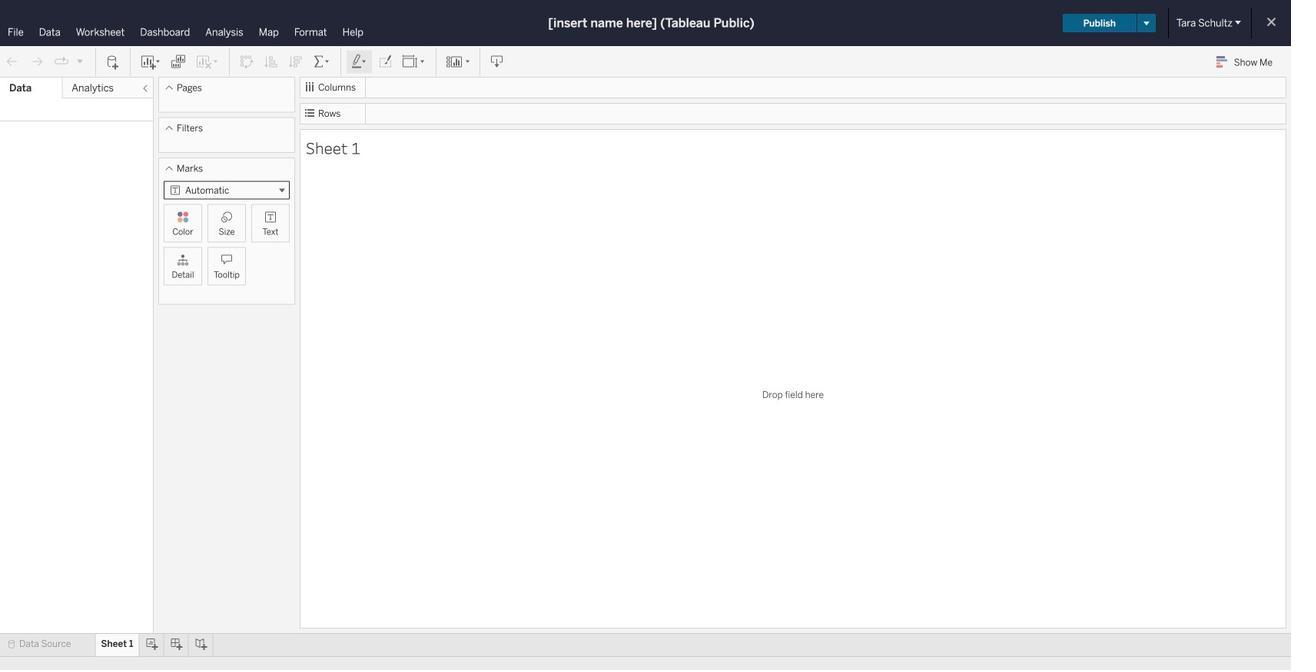 Task type: locate. For each thing, give the bounding box(es) containing it.
redo image
[[29, 54, 45, 70]]

new worksheet image
[[140, 54, 161, 70]]

collapse image
[[141, 84, 150, 93]]

replay animation image
[[54, 54, 69, 69], [75, 56, 85, 66]]

replay animation image left "new data source" icon
[[75, 56, 85, 66]]

replay animation image right redo icon on the left
[[54, 54, 69, 69]]

totals image
[[313, 54, 331, 70]]

highlight image
[[351, 54, 368, 70]]



Task type: describe. For each thing, give the bounding box(es) containing it.
undo image
[[5, 54, 20, 70]]

show/hide cards image
[[446, 54, 470, 70]]

duplicate image
[[171, 54, 186, 70]]

swap rows and columns image
[[239, 54, 254, 70]]

sort ascending image
[[264, 54, 279, 70]]

clear sheet image
[[195, 54, 220, 70]]

download image
[[490, 54, 505, 70]]

0 horizontal spatial replay animation image
[[54, 54, 69, 69]]

fit image
[[402, 54, 427, 70]]

1 horizontal spatial replay animation image
[[75, 56, 85, 66]]

format workbook image
[[377, 54, 393, 70]]

new data source image
[[105, 54, 121, 70]]

sort descending image
[[288, 54, 304, 70]]



Task type: vqa. For each thing, say whether or not it's contained in the screenshot.
sort descending icon
yes



